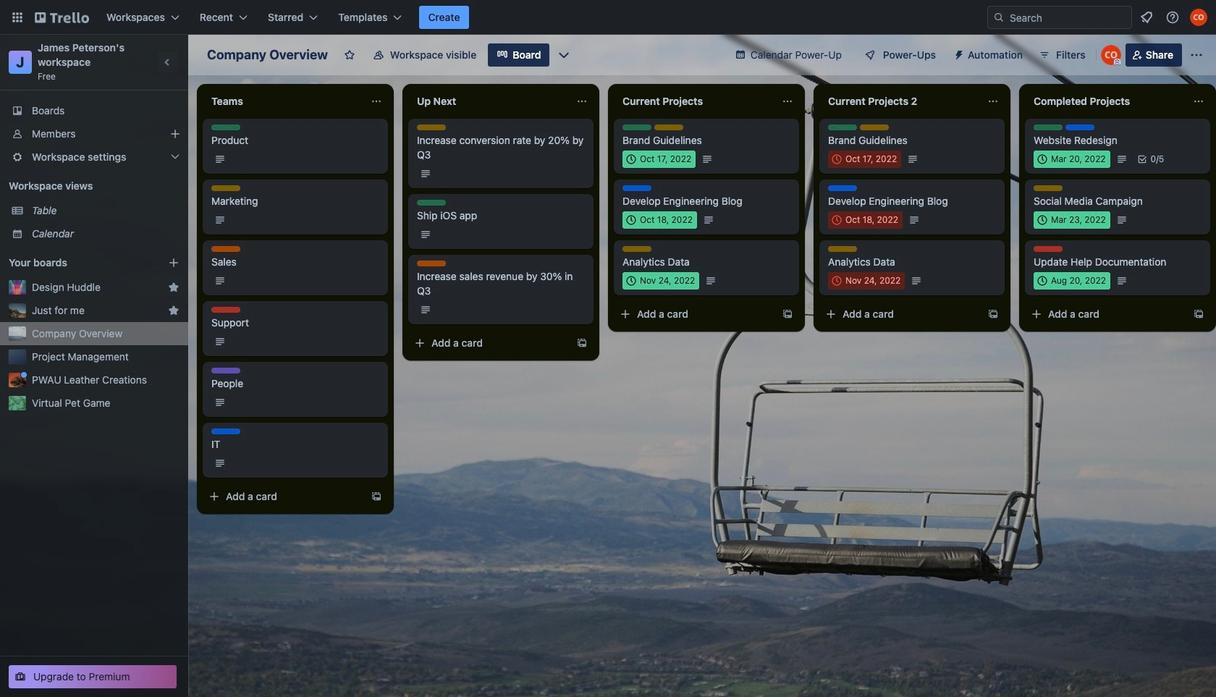 Task type: describe. For each thing, give the bounding box(es) containing it.
open information menu image
[[1166, 10, 1180, 25]]

search image
[[994, 12, 1005, 23]]

0 vertical spatial color: red, title: "support" element
[[1034, 246, 1063, 252]]

primary element
[[0, 0, 1217, 35]]

0 notifications image
[[1138, 9, 1156, 26]]

color: orange, title: "sales" element for the bottommost create from template… icon
[[211, 246, 240, 252]]

Board name text field
[[200, 43, 335, 67]]

1 vertical spatial create from template… image
[[371, 491, 382, 503]]

star or unstar board image
[[344, 49, 355, 61]]

0 horizontal spatial create from template… image
[[576, 337, 588, 349]]

color: purple, title: "people" element
[[211, 368, 240, 374]]

Search field
[[1005, 7, 1132, 28]]



Task type: vqa. For each thing, say whether or not it's contained in the screenshot.
Comments
no



Task type: locate. For each thing, give the bounding box(es) containing it.
sm image
[[948, 43, 968, 64]]

1 starred icon image from the top
[[168, 282, 180, 293]]

christina overa (christinaovera) image
[[1101, 45, 1122, 65]]

back to home image
[[35, 6, 89, 29]]

0 vertical spatial create from template… image
[[988, 308, 999, 320]]

create from template… image
[[782, 308, 794, 320], [1193, 308, 1205, 320], [576, 337, 588, 349]]

1 horizontal spatial create from template… image
[[782, 308, 794, 320]]

color: orange, title: "sales" element
[[211, 246, 240, 252], [417, 261, 446, 266]]

this member is an admin of this board. image
[[1114, 59, 1121, 65]]

1 vertical spatial color: red, title: "support" element
[[211, 307, 240, 313]]

0 horizontal spatial color: red, title: "support" element
[[211, 307, 240, 313]]

color: green, title: "product" element
[[211, 125, 240, 130], [623, 125, 652, 130], [828, 125, 857, 130], [1034, 125, 1063, 130], [417, 200, 446, 206]]

1 vertical spatial color: orange, title: "sales" element
[[417, 261, 446, 266]]

christina overa (christinaovera) image
[[1190, 9, 1208, 26]]

show menu image
[[1190, 48, 1204, 62]]

2 starred icon image from the top
[[168, 305, 180, 316]]

create from template… image
[[988, 308, 999, 320], [371, 491, 382, 503]]

customize views image
[[557, 48, 572, 62]]

add board image
[[168, 257, 180, 269]]

workspace navigation collapse icon image
[[158, 52, 178, 72]]

2 horizontal spatial create from template… image
[[1193, 308, 1205, 320]]

1 horizontal spatial color: orange, title: "sales" element
[[417, 261, 446, 266]]

0 vertical spatial starred icon image
[[168, 282, 180, 293]]

0 horizontal spatial color: orange, title: "sales" element
[[211, 246, 240, 252]]

0 vertical spatial color: orange, title: "sales" element
[[211, 246, 240, 252]]

1 horizontal spatial color: red, title: "support" element
[[1034, 246, 1063, 252]]

color: blue, title: "it" element
[[1066, 125, 1095, 130], [623, 185, 652, 191], [828, 185, 857, 191], [211, 429, 240, 434]]

starred icon image
[[168, 282, 180, 293], [168, 305, 180, 316]]

1 horizontal spatial create from template… image
[[988, 308, 999, 320]]

None text field
[[408, 90, 571, 113], [820, 90, 982, 113], [1025, 90, 1188, 113], [408, 90, 571, 113], [820, 90, 982, 113], [1025, 90, 1188, 113]]

None checkbox
[[623, 272, 700, 290], [828, 272, 905, 290], [1034, 272, 1111, 290], [623, 272, 700, 290], [828, 272, 905, 290], [1034, 272, 1111, 290]]

None checkbox
[[623, 151, 696, 168], [828, 151, 902, 168], [1034, 151, 1111, 168], [623, 211, 697, 229], [828, 211, 903, 229], [1034, 211, 1111, 229], [623, 151, 696, 168], [828, 151, 902, 168], [1034, 151, 1111, 168], [623, 211, 697, 229], [828, 211, 903, 229], [1034, 211, 1111, 229]]

color: red, title: "support" element
[[1034, 246, 1063, 252], [211, 307, 240, 313]]

color: yellow, title: "marketing" element
[[417, 125, 446, 130], [655, 125, 684, 130], [860, 125, 889, 130], [211, 185, 240, 191], [1034, 185, 1063, 191], [623, 246, 652, 252], [828, 246, 857, 252]]

your boards with 6 items element
[[9, 254, 146, 272]]

None text field
[[203, 90, 365, 113], [614, 90, 776, 113], [203, 90, 365, 113], [614, 90, 776, 113]]

color: orange, title: "sales" element for leftmost create from template… image
[[417, 261, 446, 266]]

0 horizontal spatial create from template… image
[[371, 491, 382, 503]]

1 vertical spatial starred icon image
[[168, 305, 180, 316]]



